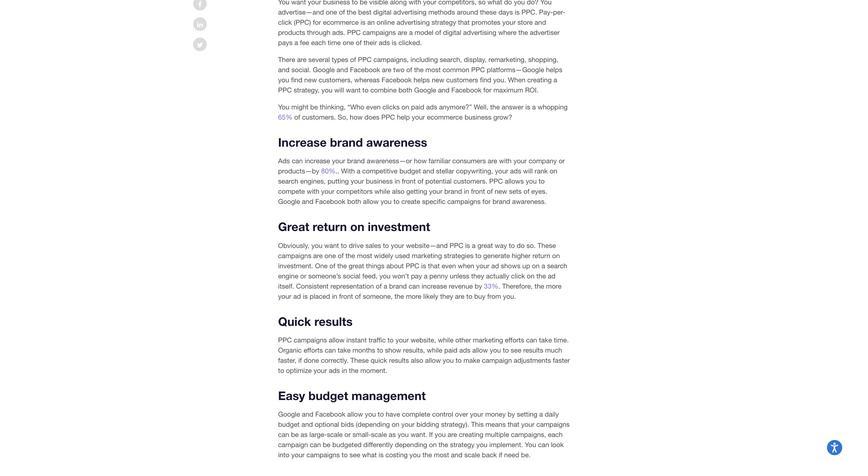 Task type: describe. For each thing, give the bounding box(es) containing it.
and inside "you want your business to be visible along with your competitors, so what do you do? you advertise—and one of the best digital advertising methods around these days is ppc. pay-per- click (ppc) for ecommerce is an online advertising strategy that promotes your store and products through ads. ppc campaigns are a model of digital advertising where the advertiser pays a fee each time one of their ads is clicked."
[[535, 18, 547, 26]]

google inside google and facebook allow you to have complete control over your money by setting a daily budget and optional bids (depending on your bidding strategy). this means that your campaigns can be as large-scale or small-scale as you want. if you are creating multiple campaigns, each campaign can be budgeted differently depending on the strategy you implement. you can look into your campaigns to see what is costing you the most and scale back if need be.
[[278, 411, 300, 419]]

can left look
[[539, 441, 550, 449]]

of inside ". therefore, the more your ad is placed in front of someone, the more likely they are to buy from you."
[[355, 293, 361, 300]]

faster,
[[278, 357, 297, 365]]

can down the large-
[[310, 441, 321, 449]]

to inside there are several types of ppc campaigns, including search, display, remarketing, shopping, and social. google and facebook are two of the most common ppc platforms—google helps you find new customers, whereas facebook helps new customers find you. when creating a ppc strategy, you will want to combine both google and facebook for maximum roi.
[[363, 86, 369, 94]]

or inside ads can increase your brand awareness—or how familiar consumers are with your company or products—by
[[559, 157, 565, 165]]

ads
[[278, 157, 290, 165]]

budget inside google and facebook allow you to have complete control over your money by setting a daily budget and optional bids (depending on your bidding strategy). this means that your campaigns can be as large-scale or small-scale as you want. if you are creating multiple campaigns, each campaign can be budgeted differently depending on the strategy you implement. you can look into your campaigns to see what is costing you the most and scale back if need be.
[[278, 421, 300, 429]]

ads can increase your brand awareness—or how familiar consumers are with your company or products—by
[[278, 157, 565, 175]]

easy
[[278, 389, 305, 403]]

1 vertical spatial digital
[[443, 28, 462, 36]]

combine
[[371, 86, 397, 94]]

is left an
[[361, 18, 366, 26]]

a inside .. with a competitive budget and stellar copywriting, your ads will rank on search engines, putting your business in front of potential customers. ppc allows you to compete with your competitors while also getting your brand in front of new sets of eyes. google and facebook both allow you to create specific campaigns for brand awareness.
[[357, 167, 361, 175]]

do?
[[527, 0, 539, 6]]

optional
[[315, 421, 339, 429]]

the inside the you might be thinking, "who even clicks on paid ads anymore?" well, the answer is a whopping 65% of customers. so, how does ppc help your ecommerce business grow?
[[491, 103, 500, 111]]

customers
[[447, 76, 479, 84]]

while inside .. with a competitive budget and stellar copywriting, your ads will rank on search engines, putting your business in front of potential customers. ppc allows you to compete with your competitors while also getting your brand in front of new sets of eyes. google and facebook both allow you to create specific campaigns for brand awareness.
[[375, 188, 390, 196]]

of right types
[[350, 56, 356, 63]]

one
[[315, 262, 328, 270]]

consumers
[[453, 157, 486, 165]]

methods
[[429, 8, 455, 16]]

are inside google and facebook allow you to have complete control over your money by setting a daily budget and optional bids (depending on your bidding strategy). this means that your campaigns can be as large-scale or small-scale as you want. if you are creating multiple campaigns, each campaign can be budgeted differently depending on the strategy you implement. you can look into your campaigns to see what is costing you the most and scale back if need be.
[[448, 431, 457, 439]]

moment.
[[361, 367, 388, 375]]

a up strategies
[[472, 242, 476, 250]]

google up the you might be thinking, "who even clicks on paid ads anymore?" well, the answer is a whopping 65% of customers. so, how does ppc help your ecommerce business grow?
[[415, 86, 437, 94]]

penny
[[430, 272, 448, 280]]

are inside ". therefore, the more your ad is placed in front of someone, the more likely they are to buy from you."
[[455, 293, 465, 300]]

you inside google and facebook allow you to have complete control over your money by setting a daily budget and optional bids (depending on your bidding strategy). this means that your campaigns can be as large-scale or small-scale as you want. if you are creating multiple campaigns, each campaign can be budgeted differently depending on the strategy you implement. you can look into your campaigns to see what is costing you the most and scale back if need be.
[[525, 441, 537, 449]]

create
[[402, 198, 421, 206]]

allow up 'make' at the bottom of the page
[[473, 347, 488, 355]]

display,
[[464, 56, 487, 63]]

1 horizontal spatial front
[[402, 178, 416, 185]]

each inside google and facebook allow you to have complete control over your money by setting a daily budget and optional bids (depending on your bidding strategy). this means that your campaigns can be as large-scale or small-scale as you want. if you are creating multiple campaigns, each campaign can be budgeted differently depending on the strategy you implement. you can look into your campaigns to see what is costing you the most and scale back if need be.
[[548, 431, 563, 439]]

for inside .. with a competitive budget and stellar copywriting, your ads will rank on search engines, putting your business in front of potential customers. ppc allows you to compete with your competitors while also getting your brand in front of new sets of eyes. google and facebook both allow you to create specific campaigns for brand awareness.
[[483, 198, 491, 206]]

facebook inside google and facebook allow you to have complete control over your money by setting a daily budget and optional bids (depending on your bidding strategy). this means that your campaigns can be as large-scale or small-scale as you want. if you are creating multiple campaigns, each campaign can be budgeted differently depending on the strategy you implement. you can look into your campaigns to see what is costing you the most and scale back if need be.
[[316, 411, 346, 419]]

of left their
[[356, 39, 362, 46]]

want inside obviously, you want to drive sales to your website—and ppc is a great way to do so. these campaigns are one of the most widely used marketing strategies to generate higher return on investment. one of the great things about ppc is that even when your ad shows up on a search engine or someone's social feed, you won't pay a penny unless they actually click on the ad itself. consistent representation of a brand can increase revenue by
[[325, 242, 339, 250]]

are inside "you want your business to be visible along with your competitors, so what do you do? you advertise—and one of the best digital advertising methods around these days is ppc. pay-per- click (ppc) for ecommerce is an online advertising strategy that promotes your store and products through ads. ppc campaigns are a model of digital advertising where the advertiser pays a fee each time one of their ads is clicked."
[[398, 28, 408, 36]]

visible
[[370, 0, 389, 6]]

budget inside .. with a competitive budget and stellar copywriting, your ads will rank on search engines, putting your business in front of potential customers. ppc allows you to compete with your competitors while also getting your brand in front of new sets of eyes. google and facebook both allow you to create specific campaigns for brand awareness.
[[400, 167, 421, 175]]

in down competitive
[[395, 178, 400, 185]]

return inside obviously, you want to drive sales to your website—and ppc is a great way to do so. these campaigns are one of the most widely used marketing strategies to generate higher return on investment. one of the great things about ppc is that even when your ad shows up on a search engine or someone's social feed, you won't pay a penny unless they actually click on the ad itself. consistent representation of a brand can increase revenue by
[[533, 252, 551, 260]]

0 vertical spatial advertising
[[394, 8, 427, 16]]

engine
[[278, 272, 299, 280]]

33% link
[[484, 282, 499, 290]]

is up pay
[[422, 262, 427, 270]]

is right the days
[[515, 8, 520, 16]]

the inside ppc campaigns allow instant traffic to your website, while other marketing efforts can take time. organic efforts can take months to show results, while paid ads allow you to see results much faster, if done correctly. these quick results also allow you to make campaign adjustments faster to optimize your ads in the moment.
[[349, 367, 359, 375]]

facebook down two
[[382, 76, 412, 84]]

ppc left the strategy,
[[278, 86, 292, 94]]

ppc campaigns allow instant traffic to your website, while other marketing efforts can take time. organic efforts can take months to show results, while paid ads allow you to see results much faster, if done correctly. these quick results also allow you to make campaign adjustments faster to optimize your ads in the moment.
[[278, 337, 570, 375]]

ppc up pay
[[406, 262, 420, 270]]

1 horizontal spatial new
[[432, 76, 445, 84]]

pays
[[278, 39, 293, 46]]

widely
[[374, 252, 394, 260]]

per-
[[554, 8, 566, 16]]

unless
[[450, 272, 470, 280]]

front inside ". therefore, the more your ad is placed in front of someone, the more likely they are to buy from you."
[[339, 293, 353, 300]]

from
[[488, 293, 502, 300]]

. therefore, the more your ad is placed in front of someone, the more likely they are to buy from you.
[[278, 282, 562, 300]]

consistent
[[296, 282, 329, 290]]

with
[[341, 167, 355, 175]]

2 vertical spatial while
[[427, 347, 443, 355]]

great return on investment
[[278, 220, 431, 234]]

used
[[395, 252, 410, 260]]

differently
[[364, 441, 393, 449]]

1 vertical spatial results
[[524, 347, 544, 355]]

campaigns inside ppc campaigns allow instant traffic to your website, while other marketing efforts can take time. organic efforts can take months to show results, while paid ads allow you to see results much faster, if done correctly. these quick results also allow you to make campaign adjustments faster to optimize your ads in the moment.
[[294, 337, 327, 344]]

revenue
[[449, 282, 473, 290]]

ppc inside "you want your business to be visible along with your competitors, so what do you do? you advertise—and one of the best digital advertising methods around these days is ppc. pay-per- click (ppc) for ecommerce is an online advertising strategy that promotes your store and products through ads. ppc campaigns are a model of digital advertising where the advertiser pays a fee each time one of their ads is clicked."
[[347, 28, 361, 36]]

twitter image
[[197, 42, 203, 49]]

1 find from the left
[[291, 76, 303, 84]]

store
[[518, 18, 533, 26]]

campaign inside ppc campaigns allow instant traffic to your website, while other marketing efforts can take time. organic efforts can take months to show results, while paid ads allow you to see results much faster, if done correctly. these quick results also allow you to make campaign adjustments faster to optimize your ads in the moment.
[[482, 357, 512, 365]]

strategy inside google and facebook allow you to have complete control over your money by setting a daily budget and optional bids (depending on your bidding strategy). this means that your campaigns can be as large-scale or small-scale as you want. if you are creating multiple campaigns, each campaign can be budgeted differently depending on the strategy you implement. you can look into your campaigns to see what is costing you the most and scale back if need be.
[[450, 441, 475, 449]]

around
[[457, 8, 479, 16]]

ad inside ". therefore, the more your ad is placed in front of someone, the more likely they are to buy from you."
[[294, 293, 301, 300]]

investment.
[[278, 262, 313, 270]]

2 horizontal spatial front
[[471, 188, 485, 196]]

brand down so,
[[330, 135, 363, 150]]

also inside .. with a competitive budget and stellar copywriting, your ads will rank on search engines, putting your business in front of potential customers. ppc allows you to compete with your competitors while also getting your brand in front of new sets of eyes. google and facebook both allow you to create specific campaigns for brand awareness.
[[392, 188, 405, 196]]

be left the large-
[[291, 431, 299, 439]]

ppc inside ppc campaigns allow instant traffic to your website, while other marketing efforts can take time. organic efforts can take months to show results, while paid ads allow you to see results much faster, if done correctly. these quick results also allow you to make campaign adjustments faster to optimize your ads in the moment.
[[278, 337, 292, 344]]

about
[[387, 262, 404, 270]]

0 horizontal spatial take
[[338, 347, 351, 355]]

sets
[[510, 188, 522, 196]]

1 horizontal spatial results
[[389, 357, 409, 365]]

0 vertical spatial results
[[315, 315, 353, 329]]

roi.
[[526, 86, 539, 94]]

types
[[332, 56, 349, 63]]

the inside there are several types of ppc campaigns, including search, display, remarketing, shopping, and social. google and facebook are two of the most common ppc platforms—google helps you find new customers, whereas facebook helps new customers find you. when creating a ppc strategy, you will want to combine both google and facebook for maximum roi.
[[414, 66, 424, 74]]

want.
[[411, 431, 428, 439]]

buy
[[475, 293, 486, 300]]

of right two
[[407, 66, 413, 74]]

campaigns down the large-
[[307, 452, 340, 459]]

shopping,
[[529, 56, 559, 63]]

that inside obviously, you want to drive sales to your website—and ppc is a great way to do so. these campaigns are one of the most widely used marketing strategies to generate higher return on investment. one of the great things about ppc is that even when your ad shows up on a search engine or someone's social feed, you won't pay a penny unless they actually click on the ad itself. consistent representation of a brand can increase revenue by
[[428, 262, 440, 270]]

both inside there are several types of ppc campaigns, including search, display, remarketing, shopping, and social. google and facebook are two of the most common ppc platforms—google helps you find new customers, whereas facebook helps new customers find you. when creating a ppc strategy, you will want to combine both google and facebook for maximum roi.
[[399, 86, 413, 94]]

of up social
[[338, 252, 344, 260]]

how inside ads can increase your brand awareness—or how familiar consumers are with your company or products—by
[[414, 157, 427, 165]]

google inside .. with a competitive budget and stellar copywriting, your ads will rank on search engines, putting your business in front of potential customers. ppc allows you to compete with your competitors while also getting your brand in front of new sets of eyes. google and facebook both allow you to create specific campaigns for brand awareness.
[[278, 198, 300, 206]]

a inside there are several types of ppc campaigns, including search, display, remarketing, shopping, and social. google and facebook are two of the most common ppc platforms—google helps you find new customers, whereas facebook helps new customers find you. when creating a ppc strategy, you will want to combine both google and facebook for maximum roi.
[[554, 76, 558, 84]]

strategy).
[[441, 421, 470, 429]]

33%
[[484, 282, 499, 290]]

budgeted
[[333, 441, 362, 449]]

pay
[[411, 272, 422, 280]]

can up the into
[[278, 431, 289, 439]]

see inside google and facebook allow you to have complete control over your money by setting a daily budget and optional bids (depending on your bidding strategy). this means that your campaigns can be as large-scale or small-scale as you want. if you are creating multiple campaigns, each campaign can be budgeted differently depending on the strategy you implement. you can look into your campaigns to see what is costing you the most and scale back if need be.
[[350, 452, 361, 459]]

1 vertical spatial while
[[438, 337, 454, 344]]

facebook down customers on the top right of page
[[452, 86, 482, 94]]

when
[[508, 76, 526, 84]]

higher
[[512, 252, 531, 260]]

customers,
[[319, 76, 353, 84]]

you. inside there are several types of ppc campaigns, including search, display, remarketing, shopping, and social. google and facebook are two of the most common ppc platforms—google helps you find new customers, whereas facebook helps new customers find you. when creating a ppc strategy, you will want to combine both google and facebook for maximum roi.
[[494, 76, 507, 84]]

if inside google and facebook allow you to have complete control over your money by setting a daily budget and optional bids (depending on your bidding strategy). this means that your campaigns can be as large-scale or small-scale as you want. if you are creating multiple campaigns, each campaign can be budgeted differently depending on the strategy you implement. you can look into your campaigns to see what is costing you the most and scale back if need be.
[[499, 452, 503, 459]]

1 horizontal spatial take
[[539, 337, 552, 344]]

setting
[[517, 411, 538, 419]]

stellar
[[436, 167, 455, 175]]

most inside there are several types of ppc campaigns, including search, display, remarketing, shopping, and social. google and facebook are two of the most common ppc platforms—google helps you find new customers, whereas facebook helps new customers find you. when creating a ppc strategy, you will want to combine both google and facebook for maximum roi.
[[426, 66, 441, 74]]

0 vertical spatial great
[[478, 242, 493, 250]]

2 horizontal spatial ad
[[548, 272, 556, 280]]

to inside "you want your business to be visible along with your competitors, so what do you do? you advertise—and one of the best digital advertising methods around these days is ppc. pay-per- click (ppc) for ecommerce is an online advertising strategy that promotes your store and products through ads. ppc campaigns are a model of digital advertising where the advertiser pays a fee each time one of their ads is clicked."
[[352, 0, 358, 6]]

of right one
[[330, 262, 336, 270]]

bidding
[[417, 421, 440, 429]]

of up awareness.
[[524, 188, 530, 196]]

is inside google and facebook allow you to have complete control over your money by setting a daily budget and optional bids (depending on your bidding strategy). this means that your campaigns can be as large-scale or small-scale as you want. if you are creating multiple campaigns, each campaign can be budgeted differently depending on the strategy you implement. you can look into your campaigns to see what is costing you the most and scale back if need be.
[[379, 452, 384, 459]]

obviously, you want to drive sales to your website—and ppc is a great way to do so. these campaigns are one of the most widely used marketing strategies to generate higher return on investment. one of the great things about ppc is that even when your ad shows up on a search engine or someone's social feed, you won't pay a penny unless they actually click on the ad itself. consistent representation of a brand can increase revenue by
[[278, 242, 568, 290]]

two
[[394, 66, 405, 74]]

thinking,
[[320, 103, 346, 111]]

1 vertical spatial budget
[[309, 389, 348, 403]]

whereas
[[355, 76, 380, 84]]

can up correctly.
[[325, 347, 336, 355]]

1 horizontal spatial more
[[547, 282, 562, 290]]

investment
[[368, 220, 431, 234]]

with inside ads can increase your brand awareness—or how familiar consumers are with your company or products—by
[[499, 157, 512, 165]]

shows
[[501, 262, 521, 270]]

bids
[[341, 421, 354, 429]]

brand inside ads can increase your brand awareness—or how familiar consumers are with your company or products—by
[[347, 157, 365, 165]]

if
[[429, 431, 433, 439]]

is inside the you might be thinking, "who even clicks on paid ads anymore?" well, the answer is a whopping 65% of customers. so, how does ppc help your ecommerce business grow?
[[526, 103, 531, 111]]

want inside there are several types of ppc campaigns, including search, display, remarketing, shopping, and social. google and facebook are two of the most common ppc platforms—google helps you find new customers, whereas facebook helps new customers find you. when creating a ppc strategy, you will want to combine both google and facebook for maximum roi.
[[346, 86, 361, 94]]

campaigns inside "you want your business to be visible along with your competitors, so what do you do? you advertise—and one of the best digital advertising methods around these days is ppc. pay-per- click (ppc) for ecommerce is an online advertising strategy that promotes your store and products through ads. ppc campaigns are a model of digital advertising where the advertiser pays a fee each time one of their ads is clicked."
[[363, 28, 396, 36]]

are left two
[[382, 66, 392, 74]]

promotes
[[472, 18, 501, 26]]

allow left "instant"
[[329, 337, 345, 344]]

1 vertical spatial one
[[343, 39, 354, 46]]

what inside "you want your business to be visible along with your competitors, so what do you do? you advertise—and one of the best digital advertising methods around these days is ppc. pay-per- click (ppc) for ecommerce is an online advertising strategy that promotes your store and products through ads. ppc campaigns are a model of digital advertising where the advertiser pays a fee each time one of their ads is clicked."
[[488, 0, 503, 6]]

along
[[390, 0, 407, 6]]

ppc down their
[[358, 56, 372, 63]]

facebook image
[[198, 1, 202, 8]]

campaigns inside .. with a competitive budget and stellar copywriting, your ads will rank on search engines, putting your business in front of potential customers. ppc allows you to compete with your competitors while also getting your brand in front of new sets of eyes. google and facebook both allow you to create specific campaigns for brand awareness.
[[448, 198, 481, 206]]

creating inside there are several types of ppc campaigns, including search, display, remarketing, shopping, and social. google and facebook are two of the most common ppc platforms—google helps you find new customers, whereas facebook helps new customers find you. when creating a ppc strategy, you will want to combine both google and facebook for maximum roi.
[[528, 76, 552, 84]]

marketing inside obviously, you want to drive sales to your website—and ppc is a great way to do so. these campaigns are one of the most widely used marketing strategies to generate higher return on investment. one of the great things about ppc is that even when your ad shows up on a search engine or someone's social feed, you won't pay a penny unless they actually click on the ad itself. consistent representation of a brand can increase revenue by
[[412, 252, 442, 260]]

of down copywriting,
[[487, 188, 493, 196]]

2 horizontal spatial scale
[[465, 452, 481, 459]]

brand inside obviously, you want to drive sales to your website—and ppc is a great way to do so. these campaigns are one of the most widely used marketing strategies to generate higher return on investment. one of the great things about ppc is that even when your ad shows up on a search engine or someone's social feed, you won't pay a penny unless they actually click on the ad itself. consistent representation of a brand can increase revenue by
[[389, 282, 407, 290]]

are inside obviously, you want to drive sales to your website—and ppc is a great way to do so. these campaigns are one of the most widely used marketing strategies to generate higher return on investment. one of the great things about ppc is that even when your ad shows up on a search engine or someone's social feed, you won't pay a penny unless they actually click on the ad itself. consistent representation of a brand can increase revenue by
[[314, 252, 323, 260]]

actually
[[486, 272, 510, 280]]

strategy inside "you want your business to be visible along with your competitors, so what do you do? you advertise—and one of the best digital advertising methods around these days is ppc. pay-per- click (ppc) for ecommerce is an online advertising strategy that promotes your store and products through ads. ppc campaigns are a model of digital advertising where the advertiser pays a fee each time one of their ads is clicked."
[[432, 18, 457, 26]]

competitors,
[[439, 0, 477, 6]]

so.
[[527, 242, 536, 250]]

brand down potential
[[445, 188, 462, 196]]

"who
[[348, 103, 365, 111]]

make
[[464, 357, 481, 365]]

..
[[336, 167, 340, 175]]

by inside google and facebook allow you to have complete control over your money by setting a daily budget and optional bids (depending on your bidding strategy). this means that your campaigns can be as large-scale or small-scale as you want. if you are creating multiple campaigns, each campaign can be budgeted differently depending on the strategy you implement. you can look into your campaigns to see what is costing you the most and scale back if need be.
[[508, 411, 515, 419]]

1 horizontal spatial scale
[[371, 431, 387, 439]]

putting
[[328, 178, 349, 185]]

or inside obviously, you want to drive sales to your website—and ppc is a great way to do so. these campaigns are one of the most widely used marketing strategies to generate higher return on investment. one of the great things about ppc is that even when your ad shows up on a search engine or someone's social feed, you won't pay a penny unless they actually click on the ad itself. consistent representation of a brand can increase revenue by
[[300, 272, 307, 280]]

google and facebook allow you to have complete control over your money by setting a daily budget and optional bids (depending on your bidding strategy). this means that your campaigns can be as large-scale or small-scale as you want. if you are creating multiple campaigns, each campaign can be budgeted differently depending on the strategy you implement. you can look into your campaigns to see what is costing you the most and scale back if need be.
[[278, 411, 570, 459]]

.
[[499, 282, 501, 290]]

ppc up strategies
[[450, 242, 464, 250]]

increase inside ads can increase your brand awareness—or how familiar consumers are with your company or products—by
[[305, 157, 330, 165]]

ads.
[[333, 28, 345, 36]]

can up 'adjustments'
[[527, 337, 538, 344]]

is left clicked. at the top
[[392, 39, 397, 46]]

this
[[472, 421, 484, 429]]

of right model at top
[[436, 28, 442, 36]]

a right up
[[542, 262, 546, 270]]

a up someone,
[[384, 282, 388, 290]]

ads down other
[[460, 347, 471, 355]]

see inside ppc campaigns allow instant traffic to your website, while other marketing efforts can take time. organic efforts can take months to show results, while paid ads allow you to see results much faster, if done correctly. these quick results also allow you to make campaign adjustments faster to optimize your ads in the moment.
[[511, 347, 522, 355]]

ppc.
[[522, 8, 538, 16]]

be.
[[522, 452, 531, 459]]

0 vertical spatial one
[[326, 8, 337, 16]]

google down several
[[313, 66, 335, 74]]

campaigns inside obviously, you want to drive sales to your website—and ppc is a great way to do so. these campaigns are one of the most widely used marketing strategies to generate higher return on investment. one of the great things about ppc is that even when your ad shows up on a search engine or someone's social feed, you won't pay a penny unless they actually click on the ad itself. consistent representation of a brand can increase revenue by
[[278, 252, 312, 260]]

a inside the you might be thinking, "who even clicks on paid ads anymore?" well, the answer is a whopping 65% of customers. so, how does ppc help your ecommerce business grow?
[[533, 103, 536, 111]]

with inside "you want your business to be visible along with your competitors, so what do you do? you advertise—and one of the best digital advertising methods around these days is ppc. pay-per- click (ppc) for ecommerce is an online advertising strategy that promotes your store and products through ads. ppc campaigns are a model of digital advertising where the advertiser pays a fee each time one of their ads is clicked."
[[409, 0, 422, 6]]

you up the advertise—and
[[278, 0, 290, 6]]

of up ads.
[[339, 8, 345, 16]]

allow inside google and facebook allow you to have complete control over your money by setting a daily budget and optional bids (depending on your bidding strategy). this means that your campaigns can be as large-scale or small-scale as you want. if you are creating multiple campaigns, each campaign can be budgeted differently depending on the strategy you implement. you can look into your campaigns to see what is costing you the most and scale back if need be.
[[348, 411, 363, 419]]

products
[[278, 28, 305, 36]]

is up strategies
[[466, 242, 470, 250]]

(depending
[[356, 421, 390, 429]]

other
[[456, 337, 471, 344]]

2 as from the left
[[389, 431, 396, 439]]

1 vertical spatial great
[[349, 262, 364, 270]]

ppc down display,
[[472, 66, 485, 74]]



Task type: locate. For each thing, give the bounding box(es) containing it.
1 horizontal spatial ad
[[492, 262, 499, 270]]

2 vertical spatial that
[[508, 421, 520, 429]]

allows
[[505, 178, 524, 185]]

each
[[311, 39, 326, 46], [548, 431, 563, 439]]

1 horizontal spatial efforts
[[505, 337, 525, 344]]

campaigns, up two
[[374, 56, 409, 63]]

1 horizontal spatial or
[[345, 431, 351, 439]]

1 horizontal spatial both
[[399, 86, 413, 94]]

your
[[308, 0, 321, 6], [423, 0, 437, 6], [503, 18, 516, 26], [412, 113, 425, 121], [332, 157, 346, 165], [514, 157, 527, 165], [495, 167, 509, 175], [351, 178, 364, 185], [321, 188, 335, 196], [430, 188, 443, 196], [391, 242, 405, 250], [477, 262, 490, 270], [278, 293, 292, 300], [396, 337, 409, 344], [314, 367, 327, 375], [470, 411, 484, 419], [402, 421, 415, 429], [522, 421, 535, 429], [292, 452, 305, 459]]

optimize
[[286, 367, 312, 375]]

strategy,
[[294, 86, 320, 94]]

0 horizontal spatial front
[[339, 293, 353, 300]]

1 vertical spatial for
[[484, 86, 492, 94]]

budget down easy on the bottom left of page
[[278, 421, 300, 429]]

0 vertical spatial they
[[472, 272, 485, 280]]

advertising down along
[[394, 8, 427, 16]]

into
[[278, 452, 290, 459]]

facebook inside .. with a competitive budget and stellar copywriting, your ads will rank on search engines, putting your business in front of potential customers. ppc allows you to compete with your competitors while also getting your brand in front of new sets of eyes. google and facebook both allow you to create specific campaigns for brand awareness.
[[316, 198, 346, 206]]

1 vertical spatial paid
[[445, 347, 458, 355]]

allow down competitors
[[363, 198, 379, 206]]

platforms—google
[[487, 66, 545, 74]]

1 vertical spatial business
[[465, 113, 492, 121]]

both inside .. with a competitive budget and stellar copywriting, your ads will rank on search engines, putting your business in front of potential customers. ppc allows you to compete with your competitors while also getting your brand in front of new sets of eyes. google and facebook both allow you to create specific campaigns for brand awareness.
[[348, 198, 361, 206]]

0 horizontal spatial increase
[[305, 157, 330, 165]]

0 horizontal spatial results
[[315, 315, 353, 329]]

done
[[304, 357, 319, 365]]

can inside obviously, you want to drive sales to your website—and ppc is a great way to do so. these campaigns are one of the most widely used marketing strategies to generate higher return on investment. one of the great things about ppc is that even when your ad shows up on a search engine or someone's social feed, you won't pay a penny unless they actually click on the ad itself. consistent representation of a brand can increase revenue by
[[409, 282, 420, 290]]

even inside the you might be thinking, "who even clicks on paid ads anymore?" well, the answer is a whopping 65% of customers. so, how does ppc help your ecommerce business grow?
[[366, 103, 381, 111]]

1 vertical spatial customers.
[[454, 178, 488, 185]]

management
[[352, 389, 426, 403]]

1 vertical spatial efforts
[[304, 347, 323, 355]]

if inside ppc campaigns allow instant traffic to your website, while other marketing efforts can take time. organic efforts can take months to show results, while paid ads allow you to see results much faster, if done correctly. these quick results also allow you to make campaign adjustments faster to optimize your ads in the moment.
[[299, 357, 302, 365]]

1 vertical spatial want
[[346, 86, 361, 94]]

see up 'adjustments'
[[511, 347, 522, 355]]

or down the bids
[[345, 431, 351, 439]]

business inside the you might be thinking, "who even clicks on paid ads anymore?" well, the answer is a whopping 65% of customers. so, how does ppc help your ecommerce business grow?
[[465, 113, 492, 121]]

0 horizontal spatial ad
[[294, 293, 301, 300]]

both down competitors
[[348, 198, 361, 206]]

their
[[364, 39, 377, 46]]

front up getting
[[402, 178, 416, 185]]

0 vertical spatial helps
[[547, 66, 563, 74]]

1 horizontal spatial marketing
[[473, 337, 504, 344]]

you up the pay-
[[541, 0, 552, 6]]

creating up roi.
[[528, 76, 552, 84]]

allow
[[363, 198, 379, 206], [329, 337, 345, 344], [473, 347, 488, 355], [425, 357, 441, 365], [348, 411, 363, 419]]

0 horizontal spatial as
[[301, 431, 308, 439]]

search inside .. with a competitive budget and stellar copywriting, your ads will rank on search engines, putting your business in front of potential customers. ppc allows you to compete with your competitors while also getting your brand in front of new sets of eyes. google and facebook both allow you to create specific campaigns for brand awareness.
[[278, 178, 299, 185]]

or inside google and facebook allow you to have complete control over your money by setting a daily budget and optional bids (depending on your bidding strategy). this means that your campaigns can be as large-scale or small-scale as you want. if you are creating multiple campaigns, each campaign can be budgeted differently depending on the strategy you implement. you can look into your campaigns to see what is costing you the most and scale back if need be.
[[345, 431, 351, 439]]

2 vertical spatial advertising
[[464, 28, 497, 36]]

will inside .. with a competitive budget and stellar copywriting, your ads will rank on search engines, putting your business in front of potential customers. ppc allows you to compete with your competitors while also getting your brand in front of new sets of eyes. google and facebook both allow you to create specific campaigns for brand awareness.
[[524, 167, 533, 175]]

best
[[359, 8, 372, 16]]

a right with at the left of the page
[[357, 167, 361, 175]]

0 horizontal spatial find
[[291, 76, 303, 84]]

1 vertical spatial each
[[548, 431, 563, 439]]

brand down sets
[[493, 198, 511, 206]]

0 horizontal spatial digital
[[374, 8, 392, 16]]

that down setting
[[508, 421, 520, 429]]

allow down website,
[[425, 357, 441, 365]]

compete
[[278, 188, 305, 196]]

ppc inside the you might be thinking, "who even clicks on paid ads anymore?" well, the answer is a whopping 65% of customers. so, how does ppc help your ecommerce business grow?
[[382, 113, 395, 121]]

quick results
[[278, 315, 353, 329]]

you. up maximum
[[494, 76, 507, 84]]

means
[[486, 421, 506, 429]]

efforts up 'adjustments'
[[505, 337, 525, 344]]

are inside ads can increase your brand awareness—or how familiar consumers are with your company or products—by
[[488, 157, 498, 165]]

faster
[[553, 357, 570, 365]]

business inside .. with a competitive budget and stellar copywriting, your ads will rank on search engines, putting your business in front of potential customers. ppc allows you to compete with your competitors while also getting your brand in front of new sets of eyes. google and facebook both allow you to create specific campaigns for brand awareness.
[[366, 178, 393, 185]]

need
[[505, 452, 520, 459]]

money
[[486, 411, 506, 419]]

1 horizontal spatial increase
[[422, 282, 447, 290]]

2 vertical spatial ad
[[294, 293, 301, 300]]

you inside "you want your business to be visible along with your competitors, so what do you do? you advertise—and one of the best digital advertising methods around these days is ppc. pay-per- click (ppc) for ecommerce is an online advertising strategy that promotes your store and products through ads. ppc campaigns are a model of digital advertising where the advertiser pays a fee each time one of their ads is clicked."
[[514, 0, 525, 6]]

1 horizontal spatial campaigns,
[[511, 431, 547, 439]]

1 horizontal spatial that
[[458, 18, 470, 26]]

front down representation
[[339, 293, 353, 300]]

is down differently
[[379, 452, 384, 459]]

a down shopping,
[[554, 76, 558, 84]]

ads down correctly.
[[329, 367, 340, 375]]

2 vertical spatial or
[[345, 431, 351, 439]]

new left sets
[[495, 188, 508, 196]]

be inside the you might be thinking, "who even clicks on paid ads anymore?" well, the answer is a whopping 65% of customers. so, how does ppc help your ecommerce business grow?
[[311, 103, 318, 111]]

1 vertical spatial advertising
[[397, 18, 430, 26]]

one down ads.
[[343, 39, 354, 46]]

1 vertical spatial marketing
[[473, 337, 504, 344]]

0 horizontal spatial ecommerce
[[323, 18, 359, 26]]

allow inside .. with a competitive budget and stellar copywriting, your ads will rank on search engines, putting your business in front of potential customers. ppc allows you to compete with your competitors while also getting your brand in front of new sets of eyes. google and facebook both allow you to create specific campaigns for brand awareness.
[[363, 198, 379, 206]]

do
[[505, 0, 512, 6], [517, 242, 525, 250]]

results down the placed
[[315, 315, 353, 329]]

ppc up organic
[[278, 337, 292, 344]]

0 vertical spatial both
[[399, 86, 413, 94]]

these
[[480, 8, 497, 16]]

creating inside google and facebook allow you to have complete control over your money by setting a daily budget and optional bids (depending on your bidding strategy). this means that your campaigns can be as large-scale or small-scale as you want. if you are creating multiple campaigns, each campaign can be budgeted differently depending on the strategy you implement. you can look into your campaigns to see what is costing you the most and scale back if need be.
[[459, 431, 484, 439]]

one inside obviously, you want to drive sales to your website—and ppc is a great way to do so. these campaigns are one of the most widely used marketing strategies to generate higher return on investment. one of the great things about ppc is that even when your ad shows up on a search engine or someone's social feed, you won't pay a penny unless they actually click on the ad itself. consistent representation of a brand can increase revenue by
[[325, 252, 336, 260]]

creating down this
[[459, 431, 484, 439]]

0 vertical spatial search
[[278, 178, 299, 185]]

0 vertical spatial each
[[311, 39, 326, 46]]

0 horizontal spatial creating
[[459, 431, 484, 439]]

also
[[392, 188, 405, 196], [411, 357, 424, 365]]

do inside obviously, you want to drive sales to your website—and ppc is a great way to do so. these campaigns are one of the most widely used marketing strategies to generate higher return on investment. one of the great things about ppc is that even when your ad shows up on a search engine or someone's social feed, you won't pay a penny unless they actually click on the ad itself. consistent representation of a brand can increase revenue by
[[517, 242, 525, 250]]

these inside obviously, you want to drive sales to your website—and ppc is a great way to do so. these campaigns are one of the most widely used marketing strategies to generate higher return on investment. one of the great things about ppc is that even when your ad shows up on a search engine or someone's social feed, you won't pay a penny unless they actually click on the ad itself. consistent representation of a brand can increase revenue by
[[538, 242, 556, 250]]

ads inside "you want your business to be visible along with your competitors, so what do you do? you advertise—and one of the best digital advertising methods around these days is ppc. pay-per- click (ppc) for ecommerce is an online advertising strategy that promotes your store and products through ads. ppc campaigns are a model of digital advertising where the advertiser pays a fee each time one of their ads is clicked."
[[379, 39, 390, 46]]

helps down shopping,
[[547, 66, 563, 74]]

that inside google and facebook allow you to have complete control over your money by setting a daily budget and optional bids (depending on your bidding strategy). this means that your campaigns can be as large-scale or small-scale as you want. if you are creating multiple campaigns, each campaign can be budgeted differently depending on the strategy you implement. you can look into your campaigns to see what is costing you the most and scale back if need be.
[[508, 421, 520, 429]]

be down the large-
[[323, 441, 331, 449]]

for inside there are several types of ppc campaigns, including search, display, remarketing, shopping, and social. google and facebook are two of the most common ppc platforms—google helps you find new customers, whereas facebook helps new customers find you. when creating a ppc strategy, you will want to combine both google and facebook for maximum roi.
[[484, 86, 492, 94]]

or right the "company" at the top
[[559, 157, 565, 165]]

there are several types of ppc campaigns, including search, display, remarketing, shopping, and social. google and facebook are two of the most common ppc platforms—google helps you find new customers, whereas facebook helps new customers find you. when creating a ppc strategy, you will want to combine both google and facebook for maximum roi.
[[278, 56, 563, 94]]

.. with a competitive budget and stellar copywriting, your ads will rank on search engines, putting your business in front of potential customers. ppc allows you to compete with your competitors while also getting your brand in front of new sets of eyes. google and facebook both allow you to create specific campaigns for brand awareness.
[[278, 167, 558, 206]]

results down show
[[389, 357, 409, 365]]

most
[[426, 66, 441, 74], [357, 252, 372, 260], [434, 452, 450, 459]]

1 horizontal spatial business
[[366, 178, 393, 185]]

1 vertical spatial campaign
[[278, 441, 308, 449]]

80%
[[321, 167, 336, 175]]

1 vertical spatial by
[[508, 411, 515, 419]]

customers. inside .. with a competitive budget and stellar copywriting, your ads will rank on search engines, putting your business in front of potential customers. ppc allows you to compete with your competitors while also getting your brand in front of new sets of eyes. google and facebook both allow you to create specific campaigns for brand awareness.
[[454, 178, 488, 185]]

0 vertical spatial if
[[299, 357, 302, 365]]

ppc down clicks
[[382, 113, 395, 121]]

is right answer
[[526, 103, 531, 111]]

a left the fee
[[295, 39, 298, 46]]

new
[[304, 76, 317, 84], [432, 76, 445, 84], [495, 188, 508, 196]]

a right pay
[[424, 272, 428, 280]]

0 horizontal spatial by
[[475, 282, 483, 290]]

are up the "social."
[[297, 56, 307, 63]]

model
[[415, 28, 434, 36]]

0 horizontal spatial helps
[[414, 76, 430, 84]]

0 vertical spatial campaign
[[482, 357, 512, 365]]

are up one
[[314, 252, 323, 260]]

1 vertical spatial take
[[338, 347, 351, 355]]

increase brand awareness
[[278, 135, 428, 150]]

0 horizontal spatial scale
[[327, 431, 343, 439]]

campaigns, inside google and facebook allow you to have complete control over your money by setting a daily budget and optional bids (depending on your bidding strategy). this means that your campaigns can be as large-scale or small-scale as you want. if you are creating multiple campaigns, each campaign can be budgeted differently depending on the strategy you implement. you can look into your campaigns to see what is costing you the most and scale back if need be.
[[511, 431, 547, 439]]

with
[[409, 0, 422, 6], [499, 157, 512, 165], [307, 188, 320, 196]]

ads right their
[[379, 39, 390, 46]]

can up products—by
[[292, 157, 303, 165]]

google down compete
[[278, 198, 300, 206]]

up
[[523, 262, 531, 270]]

paid inside ppc campaigns allow instant traffic to your website, while other marketing efforts can take time. organic efforts can take months to show results, while paid ads allow you to see results much faster, if done correctly. these quick results also allow you to make campaign adjustments faster to optimize your ads in the moment.
[[445, 347, 458, 355]]

0 vertical spatial even
[[366, 103, 381, 111]]

1 vertical spatial increase
[[422, 282, 447, 290]]

0 horizontal spatial efforts
[[304, 347, 323, 355]]

organic
[[278, 347, 302, 355]]

return
[[313, 220, 347, 234], [533, 252, 551, 260]]

0 vertical spatial or
[[559, 157, 565, 165]]

find down display,
[[480, 76, 492, 84]]

take up correctly.
[[338, 347, 351, 355]]

click inside "you want your business to be visible along with your competitors, so what do you do? you advertise—and one of the best digital advertising methods around these days is ppc. pay-per- click (ppc) for ecommerce is an online advertising strategy that promotes your store and products through ads. ppc campaigns are a model of digital advertising where the advertiser pays a fee each time one of their ads is clicked."
[[278, 18, 292, 26]]

0 horizontal spatial also
[[392, 188, 405, 196]]

marketing right other
[[473, 337, 504, 344]]

front down copywriting,
[[471, 188, 485, 196]]

scale down optional
[[327, 431, 343, 439]]

0 horizontal spatial customers.
[[302, 113, 336, 121]]

ppc inside .. with a competitive budget and stellar copywriting, your ads will rank on search engines, putting your business in front of potential customers. ppc allows you to compete with your competitors while also getting your brand in front of new sets of eyes. google and facebook both allow you to create specific campaigns for brand awareness.
[[490, 178, 503, 185]]

1 horizontal spatial campaign
[[482, 357, 512, 365]]

they inside ". therefore, the more your ad is placed in front of someone, the more likely they are to buy from you."
[[441, 293, 454, 300]]

creating
[[528, 76, 552, 84], [459, 431, 484, 439]]

multiple
[[486, 431, 509, 439]]

0 horizontal spatial business
[[323, 0, 350, 6]]

drive
[[349, 242, 364, 250]]

1 vertical spatial front
[[471, 188, 485, 196]]

with inside .. with a competitive budget and stellar copywriting, your ads will rank on search engines, putting your business in front of potential customers. ppc allows you to compete with your competitors while also getting your brand in front of new sets of eyes. google and facebook both allow you to create specific campaigns for brand awareness.
[[307, 188, 320, 196]]

0 vertical spatial ad
[[492, 262, 499, 270]]

click
[[278, 18, 292, 26], [512, 272, 525, 280]]

2 find from the left
[[480, 76, 492, 84]]

click inside obviously, you want to drive sales to your website—and ppc is a great way to do so. these campaigns are one of the most widely used marketing strategies to generate higher return on investment. one of the great things about ppc is that even when your ad shows up on a search engine or someone's social feed, you won't pay a penny unless they actually click on the ad itself. consistent representation of a brand can increase revenue by
[[512, 272, 525, 280]]

to inside ". therefore, the more your ad is placed in front of someone, the more likely they are to buy from you."
[[467, 293, 473, 300]]

1 horizontal spatial as
[[389, 431, 396, 439]]

brand
[[330, 135, 363, 150], [347, 157, 365, 165], [445, 188, 462, 196], [493, 198, 511, 206], [389, 282, 407, 290]]

someone's
[[308, 272, 341, 280]]

is inside ". therefore, the more your ad is placed in front of someone, the more likely they are to buy from you."
[[303, 293, 308, 300]]

one up ads.
[[326, 8, 337, 16]]

new inside .. with a competitive budget and stellar copywriting, your ads will rank on search engines, putting your business in front of potential customers. ppc allows you to compete with your competitors while also getting your brand in front of new sets of eyes. google and facebook both allow you to create specific campaigns for brand awareness.
[[495, 188, 508, 196]]

see down budgeted on the left bottom of page
[[350, 452, 361, 459]]

small-
[[353, 431, 371, 439]]

2 horizontal spatial that
[[508, 421, 520, 429]]

0 horizontal spatial more
[[406, 293, 422, 300]]

you. down 'therefore,'
[[503, 293, 516, 300]]

most inside obviously, you want to drive sales to your website—and ppc is a great way to do so. these campaigns are one of the most widely used marketing strategies to generate higher return on investment. one of the great things about ppc is that even when your ad shows up on a search engine or someone's social feed, you won't pay a penny unless they actually click on the ad itself. consistent representation of a brand can increase revenue by
[[357, 252, 372, 260]]

in down correctly.
[[342, 367, 347, 375]]

in inside ppc campaigns allow instant traffic to your website, while other marketing efforts can take time. organic efforts can take months to show results, while paid ads allow you to see results much faster, if done correctly. these quick results also allow you to make campaign adjustments faster to optimize your ads in the moment.
[[342, 367, 347, 375]]

0 vertical spatial marketing
[[412, 252, 442, 260]]

increase up likely
[[422, 282, 447, 290]]

even up does at the left of the page
[[366, 103, 381, 111]]

there
[[278, 56, 295, 63]]

you want your business to be visible along with your competitors, so what do you do? you advertise—and one of the best digital advertising methods around these days is ppc. pay-per- click (ppc) for ecommerce is an online advertising strategy that promotes your store and products through ads. ppc campaigns are a model of digital advertising where the advertiser pays a fee each time one of their ads is clicked.
[[278, 0, 566, 46]]

one up one
[[325, 252, 336, 260]]

what inside google and facebook allow you to have complete control over your money by setting a daily budget and optional bids (depending on your bidding strategy). this means that your campaigns can be as large-scale or small-scale as you want. if you are creating multiple campaigns, each campaign can be budgeted differently depending on the strategy you implement. you can look into your campaigns to see what is costing you the most and scale back if need be.
[[362, 452, 377, 459]]

business inside "you want your business to be visible along with your competitors, so what do you do? you advertise—and one of the best digital advertising methods around these days is ppc. pay-per- click (ppc) for ecommerce is an online advertising strategy that promotes your store and products through ads. ppc campaigns are a model of digital advertising where the advertiser pays a fee each time one of their ads is clicked."
[[323, 0, 350, 6]]

strategy
[[432, 18, 457, 26], [450, 441, 475, 449]]

want inside "you want your business to be visible along with your competitors, so what do you do? you advertise—and one of the best digital advertising methods around these days is ppc. pay-per- click (ppc) for ecommerce is an online advertising strategy that promotes your store and products through ads. ppc campaigns are a model of digital advertising where the advertiser pays a fee each time one of their ads is clicked."
[[292, 0, 306, 6]]

of inside the you might be thinking, "who even clicks on paid ads anymore?" well, the answer is a whopping 65% of customers. so, how does ppc help your ecommerce business grow?
[[295, 113, 300, 121]]

0 vertical spatial return
[[313, 220, 347, 234]]

most down strategy).
[[434, 452, 450, 459]]

they inside obviously, you want to drive sales to your website—and ppc is a great way to do so. these campaigns are one of the most widely used marketing strategies to generate higher return on investment. one of the great things about ppc is that even when your ad shows up on a search engine or someone's social feed, you won't pay a penny unless they actually click on the ad itself. consistent representation of a brand can increase revenue by
[[472, 272, 485, 280]]

advertising down "promotes"
[[464, 28, 497, 36]]

placed
[[310, 293, 330, 300]]

copywriting,
[[456, 167, 494, 175]]

1 horizontal spatial if
[[499, 452, 503, 459]]

1 vertical spatial helps
[[414, 76, 430, 84]]

ecommerce down "anymore?""
[[427, 113, 463, 121]]

a left daily
[[540, 411, 543, 419]]

advertiser
[[530, 28, 560, 36]]

whopping
[[538, 103, 568, 111]]

of up someone,
[[376, 282, 382, 290]]

ads inside .. with a competitive budget and stellar copywriting, your ads will rank on search engines, putting your business in front of potential customers. ppc allows you to compete with your competitors while also getting your brand in front of new sets of eyes. google and facebook both allow you to create specific campaigns for brand awareness.
[[511, 167, 522, 175]]

traffic
[[369, 337, 386, 344]]

potential
[[426, 178, 452, 185]]

1 vertical spatial these
[[351, 357, 369, 365]]

representation
[[331, 282, 374, 290]]

might
[[292, 103, 309, 111]]

facebook up whereas
[[350, 66, 380, 74]]

time
[[328, 39, 341, 46]]

campaigns down quick results
[[294, 337, 327, 344]]

0 horizontal spatial campaign
[[278, 441, 308, 449]]

engines,
[[300, 178, 326, 185]]

will inside there are several types of ppc campaigns, including search, display, remarketing, shopping, and social. google and facebook are two of the most common ppc platforms—google helps you find new customers, whereas facebook helps new customers find you. when creating a ppc strategy, you will want to combine both google and facebook for maximum roi.
[[335, 86, 344, 94]]

1 as from the left
[[301, 431, 308, 439]]

of up getting
[[418, 178, 424, 185]]

ads inside the you might be thinking, "who even clicks on paid ads anymore?" well, the answer is a whopping 65% of customers. so, how does ppc help your ecommerce business grow?
[[427, 103, 438, 111]]

of down might
[[295, 113, 300, 121]]

how left familiar
[[414, 157, 427, 165]]

for inside "you want your business to be visible along with your competitors, so what do you do? you advertise—and one of the best digital advertising methods around these days is ppc. pay-per- click (ppc) for ecommerce is an online advertising strategy that promotes your store and products through ads. ppc campaigns are a model of digital advertising where the advertiser pays a fee each time one of their ads is clicked."
[[313, 18, 321, 26]]

these
[[538, 242, 556, 250], [351, 357, 369, 365]]

0 horizontal spatial click
[[278, 18, 292, 26]]

digital down methods
[[443, 28, 462, 36]]

in down copywriting,
[[464, 188, 470, 196]]

1 vertical spatial or
[[300, 272, 307, 280]]

2 horizontal spatial or
[[559, 157, 565, 165]]

also down results,
[[411, 357, 424, 365]]

can inside ads can increase your brand awareness—or how familiar consumers are with your company or products—by
[[292, 157, 303, 165]]

by inside obviously, you want to drive sales to your website—and ppc is a great way to do so. these campaigns are one of the most widely used marketing strategies to generate higher return on investment. one of the great things about ppc is that even when your ad shows up on a search engine or someone's social feed, you won't pay a penny unless they actually click on the ad itself. consistent representation of a brand can increase revenue by
[[475, 282, 483, 290]]

1 vertical spatial even
[[442, 262, 456, 270]]

how down '"who'
[[350, 113, 363, 121]]

even down strategies
[[442, 262, 456, 270]]

1 horizontal spatial return
[[533, 252, 551, 260]]

do inside "you want your business to be visible along with your competitors, so what do you do? you advertise—and one of the best digital advertising methods around these days is ppc. pay-per- click (ppc) for ecommerce is an online advertising strategy that promotes your store and products through ads. ppc campaigns are a model of digital advertising where the advertiser pays a fee each time one of their ads is clicked."
[[505, 0, 512, 6]]

80% link
[[321, 167, 336, 175]]

0 vertical spatial customers.
[[302, 113, 336, 121]]

complete
[[402, 411, 431, 419]]

0 vertical spatial take
[[539, 337, 552, 344]]

each inside "you want your business to be visible along with your competitors, so what do you do? you advertise—and one of the best digital advertising methods around these days is ppc. pay-per- click (ppc) for ecommerce is an online advertising strategy that promotes your store and products through ads. ppc campaigns are a model of digital advertising where the advertiser pays a fee each time one of their ads is clicked."
[[311, 39, 326, 46]]

click up products
[[278, 18, 292, 26]]

0 vertical spatial how
[[350, 113, 363, 121]]

campaigns right specific
[[448, 198, 481, 206]]

both
[[399, 86, 413, 94], [348, 198, 361, 206]]

1 vertical spatial ecommerce
[[427, 113, 463, 121]]

itself.
[[278, 282, 294, 290]]

ads left "anymore?""
[[427, 103, 438, 111]]

even inside obviously, you want to drive sales to your website—and ppc is a great way to do so. these campaigns are one of the most widely used marketing strategies to generate higher return on investment. one of the great things about ppc is that even when your ad shows up on a search engine or someone's social feed, you won't pay a penny unless they actually click on the ad itself. consistent representation of a brand can increase revenue by
[[442, 262, 456, 270]]

familiar
[[429, 157, 451, 165]]

quick
[[278, 315, 311, 329]]

open accessibe: accessibility options, statement and help image
[[832, 443, 839, 453]]

0 horizontal spatial great
[[349, 262, 364, 270]]

1 horizontal spatial how
[[414, 157, 427, 165]]

(ppc)
[[294, 18, 311, 26]]

1 vertical spatial ad
[[548, 272, 556, 280]]

you inside the you might be thinking, "who even clicks on paid ads anymore?" well, the answer is a whopping 65% of customers. so, how does ppc help your ecommerce business grow?
[[278, 103, 290, 111]]

paid inside the you might be thinking, "who even clicks on paid ads anymore?" well, the answer is a whopping 65% of customers. so, how does ppc help your ecommerce business grow?
[[411, 103, 425, 111]]

0 vertical spatial front
[[402, 178, 416, 185]]

while down competitive
[[375, 188, 390, 196]]

2 vertical spatial want
[[325, 242, 339, 250]]

each up look
[[548, 431, 563, 439]]

campaign right 'make' at the bottom of the page
[[482, 357, 512, 365]]

0 horizontal spatial these
[[351, 357, 369, 365]]

0 horizontal spatial budget
[[278, 421, 300, 429]]

time.
[[554, 337, 569, 344]]

so
[[479, 0, 486, 6]]

if right back
[[499, 452, 503, 459]]

where
[[499, 28, 517, 36]]

a
[[409, 28, 413, 36], [295, 39, 298, 46], [554, 76, 558, 84], [533, 103, 536, 111], [357, 167, 361, 175], [472, 242, 476, 250], [542, 262, 546, 270], [424, 272, 428, 280], [384, 282, 388, 290], [540, 411, 543, 419]]

customers. inside the you might be thinking, "who even clicks on paid ads anymore?" well, the answer is a whopping 65% of customers. so, how does ppc help your ecommerce business grow?
[[302, 113, 336, 121]]

1 vertical spatial with
[[499, 157, 512, 165]]

of
[[339, 8, 345, 16], [436, 28, 442, 36], [356, 39, 362, 46], [350, 56, 356, 63], [407, 66, 413, 74], [295, 113, 300, 121], [418, 178, 424, 185], [487, 188, 493, 196], [524, 188, 530, 196], [338, 252, 344, 260], [330, 262, 336, 270], [376, 282, 382, 290], [355, 293, 361, 300]]

that up penny
[[428, 262, 440, 270]]

are down revenue
[[455, 293, 465, 300]]

0 horizontal spatial return
[[313, 220, 347, 234]]

rank
[[535, 167, 548, 175]]

these inside ppc campaigns allow instant traffic to your website, while other marketing efforts can take time. organic efforts can take months to show results, while paid ads allow you to see results much faster, if done correctly. these quick results also allow you to make campaign adjustments faster to optimize your ads in the moment.
[[351, 357, 369, 365]]

competitive
[[363, 167, 398, 175]]

months
[[353, 347, 376, 355]]

also inside ppc campaigns allow instant traffic to your website, while other marketing efforts can take time. organic efforts can take months to show results, while paid ads allow you to see results much faster, if done correctly. these quick results also allow you to make campaign adjustments faster to optimize your ads in the moment.
[[411, 357, 424, 365]]

campaign inside google and facebook allow you to have complete control over your money by setting a daily budget and optional bids (depending on your bidding strategy). this means that your campaigns can be as large-scale or small-scale as you want. if you are creating multiple campaigns, each campaign can be budgeted differently depending on the strategy you implement. you can look into your campaigns to see what is costing you the most and scale back if need be.
[[278, 441, 308, 449]]

0 vertical spatial budget
[[400, 167, 421, 175]]

increase inside obviously, you want to drive sales to your website—and ppc is a great way to do so. these campaigns are one of the most widely used marketing strategies to generate higher return on investment. one of the great things about ppc is that even when your ad shows up on a search engine or someone's social feed, you won't pay a penny unless they actually click on the ad itself. consistent representation of a brand can increase revenue by
[[422, 282, 447, 290]]

0 horizontal spatial marketing
[[412, 252, 442, 260]]

want up one
[[325, 242, 339, 250]]

likely
[[424, 293, 439, 300]]

these right so. on the bottom right
[[538, 242, 556, 250]]

do up higher
[[517, 242, 525, 250]]

campaigns, inside there are several types of ppc campaigns, including search, display, remarketing, shopping, and social. google and facebook are two of the most common ppc platforms—google helps you find new customers, whereas facebook helps new customers find you. when creating a ppc strategy, you will want to combine both google and facebook for maximum roi.
[[374, 56, 409, 63]]

campaigns, down setting
[[511, 431, 547, 439]]

does
[[365, 113, 380, 121]]

a up clicked. at the top
[[409, 28, 413, 36]]

back
[[482, 452, 497, 459]]

search inside obviously, you want to drive sales to your website—and ppc is a great way to do so. these campaigns are one of the most widely used marketing strategies to generate higher return on investment. one of the great things about ppc is that even when your ad shows up on a search engine or someone's social feed, you won't pay a penny unless they actually click on the ad itself. consistent representation of a brand can increase revenue by
[[548, 262, 568, 270]]

0 vertical spatial you.
[[494, 76, 507, 84]]

your inside the you might be thinking, "who even clicks on paid ads anymore?" well, the answer is a whopping 65% of customers. so, how does ppc help your ecommerce business grow?
[[412, 113, 425, 121]]

way
[[495, 242, 507, 250]]

grow?
[[494, 113, 513, 121]]

linkedin image
[[197, 21, 203, 28]]

ecommerce up ads.
[[323, 18, 359, 26]]

that inside "you want your business to be visible along with your competitors, so what do you do? you advertise—and one of the best digital advertising methods around these days is ppc. pay-per- click (ppc) for ecommerce is an online advertising strategy that promotes your store and products through ads. ppc campaigns are a model of digital advertising where the advertiser pays a fee each time one of their ads is clicked."
[[458, 18, 470, 26]]

clicks
[[383, 103, 400, 111]]

what up these
[[488, 0, 503, 6]]

see
[[511, 347, 522, 355], [350, 452, 361, 459]]

0 horizontal spatial that
[[428, 262, 440, 270]]

click up 'therefore,'
[[512, 272, 525, 280]]

be inside "you want your business to be visible along with your competitors, so what do you do? you advertise—and one of the best digital advertising methods around these days is ppc. pay-per- click (ppc) for ecommerce is an online advertising strategy that promotes your store and products through ads. ppc campaigns are a model of digital advertising where the advertiser pays a fee each time one of their ads is clicked."
[[360, 0, 368, 6]]

that
[[458, 18, 470, 26], [428, 262, 440, 270], [508, 421, 520, 429]]

want
[[292, 0, 306, 6], [346, 86, 361, 94], [325, 242, 339, 250]]

2 vertical spatial for
[[483, 198, 491, 206]]

campaigns down daily
[[537, 421, 570, 429]]

efforts up done
[[304, 347, 323, 355]]

0 horizontal spatial want
[[292, 0, 306, 6]]

company
[[529, 157, 557, 165]]

great up social
[[349, 262, 364, 270]]

you up '65%'
[[278, 103, 290, 111]]

on inside the you might be thinking, "who even clicks on paid ads anymore?" well, the answer is a whopping 65% of customers. so, how does ppc help your ecommerce business grow?
[[402, 103, 410, 111]]

by up buy
[[475, 282, 483, 290]]

1 vertical spatial will
[[524, 167, 533, 175]]

1 vertical spatial strategy
[[450, 441, 475, 449]]

your inside ". therefore, the more your ad is placed in front of someone, the more likely they are to buy from you."
[[278, 293, 292, 300]]

they right likely
[[441, 293, 454, 300]]

campaign
[[482, 357, 512, 365], [278, 441, 308, 449]]

0 horizontal spatial do
[[505, 0, 512, 6]]

someone,
[[363, 293, 393, 300]]

customers. down copywriting,
[[454, 178, 488, 185]]

0 vertical spatial business
[[323, 0, 350, 6]]

in inside ". therefore, the more your ad is placed in front of someone, the more likely they are to buy from you."
[[332, 293, 338, 300]]

you. inside ". therefore, the more your ad is placed in front of someone, the more likely they are to buy from you."
[[503, 293, 516, 300]]

marketing down website—and
[[412, 252, 442, 260]]

or down investment.
[[300, 272, 307, 280]]

over
[[455, 411, 469, 419]]

strategy down methods
[[432, 18, 457, 26]]

0 horizontal spatial new
[[304, 76, 317, 84]]



Task type: vqa. For each thing, say whether or not it's contained in the screenshot.
both
yes



